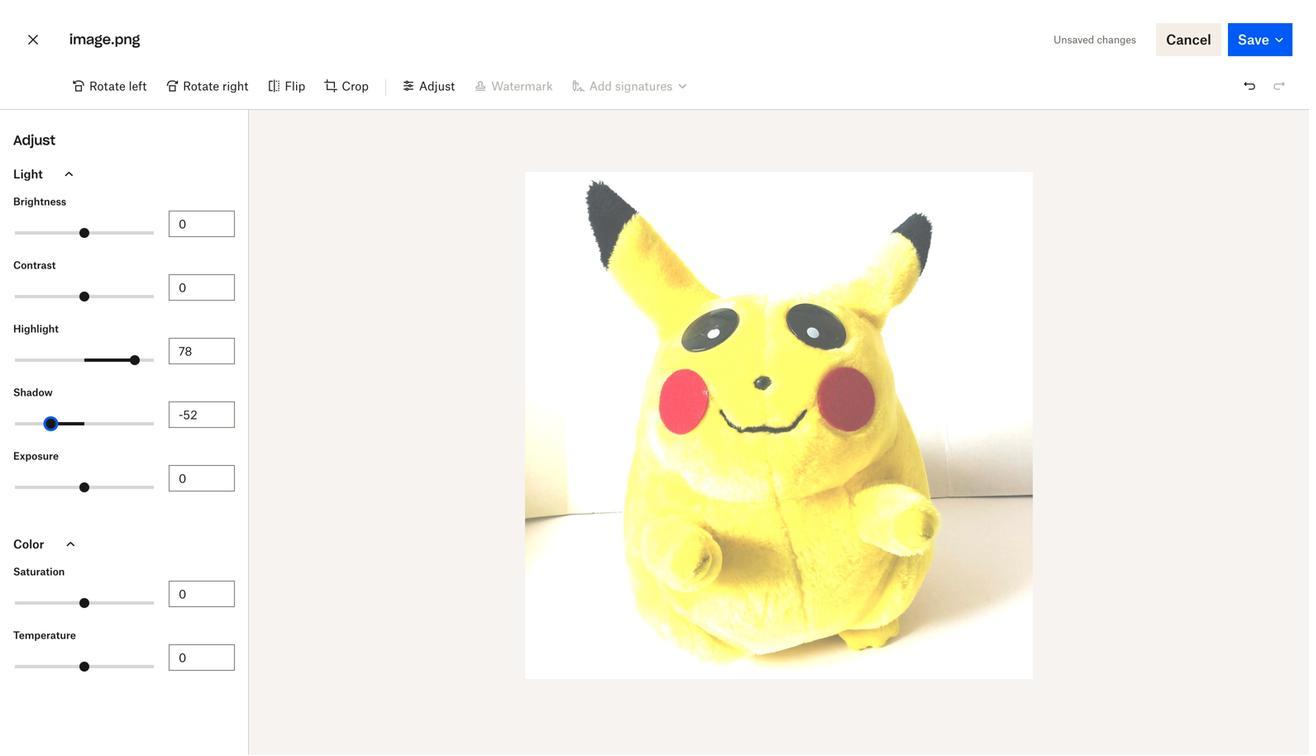 Task type: vqa. For each thing, say whether or not it's contained in the screenshot.
the of at the bottom left of the page
no



Task type: locate. For each thing, give the bounding box(es) containing it.
1 horizontal spatial adjust
[[419, 79, 455, 93]]

adjust
[[419, 79, 455, 93], [13, 132, 55, 149]]

image.png
[[69, 31, 140, 48]]

save
[[1238, 31, 1269, 48]]

right
[[222, 79, 248, 93]]

Contrast number field
[[179, 279, 225, 297]]

crop button
[[315, 73, 379, 99]]

0 vertical spatial adjust
[[419, 79, 455, 93]]

rotate left left
[[89, 79, 126, 93]]

adjust up light on the left
[[13, 132, 55, 149]]

rotate left
[[89, 79, 147, 93]]

rotate
[[89, 79, 126, 93], [183, 79, 219, 93]]

flip
[[285, 79, 305, 93]]

rotate right
[[183, 79, 248, 93]]

color button
[[0, 525, 248, 564]]

rotate for rotate left
[[89, 79, 126, 93]]

changes
[[1097, 33, 1136, 46]]

Contrast range field
[[15, 295, 154, 299]]

rotate for rotate right
[[183, 79, 219, 93]]

adjust right crop
[[419, 79, 455, 93]]

Saturation number field
[[179, 585, 225, 604]]

1 horizontal spatial rotate
[[183, 79, 219, 93]]

Highlight range field
[[15, 359, 154, 362]]

unsaved changes
[[1054, 33, 1136, 46]]

1 vertical spatial adjust
[[13, 132, 55, 149]]

left
[[129, 79, 147, 93]]

Brightness range field
[[15, 232, 154, 235]]

1 rotate from the left
[[89, 79, 126, 93]]

rotate left button
[[63, 73, 157, 99]]

unsaved
[[1054, 33, 1094, 46]]

0 horizontal spatial rotate
[[89, 79, 126, 93]]

exposure
[[13, 450, 59, 463]]

brightness
[[13, 196, 66, 208]]

color
[[13, 538, 44, 552]]

rotate right button
[[157, 73, 258, 99]]

Saturation range field
[[15, 602, 154, 605]]

2 rotate from the left
[[183, 79, 219, 93]]

rotate left right
[[183, 79, 219, 93]]

Brightness number field
[[179, 215, 225, 233]]



Task type: describe. For each thing, give the bounding box(es) containing it.
Exposure range field
[[15, 486, 154, 490]]

Exposure number field
[[179, 470, 225, 488]]

close image
[[23, 26, 43, 53]]

Highlight number field
[[179, 342, 225, 361]]

Shadow range field
[[15, 423, 154, 426]]

Temperature range field
[[15, 666, 154, 669]]

adjust inside button
[[419, 79, 455, 93]]

adjust button
[[393, 73, 465, 99]]

temperature
[[13, 630, 76, 642]]

cancel
[[1166, 31, 1211, 48]]

save button
[[1228, 23, 1293, 56]]

light button
[[0, 155, 248, 194]]

crop
[[342, 79, 369, 93]]

saturation
[[13, 566, 65, 578]]

contrast
[[13, 259, 56, 272]]

cancel button
[[1156, 23, 1221, 56]]

light
[[13, 167, 43, 181]]

flip button
[[258, 73, 315, 99]]

Temperature number field
[[179, 649, 225, 667]]

highlight
[[13, 323, 59, 335]]

Shadow number field
[[179, 406, 225, 424]]

shadow
[[13, 387, 53, 399]]

0 horizontal spatial adjust
[[13, 132, 55, 149]]



